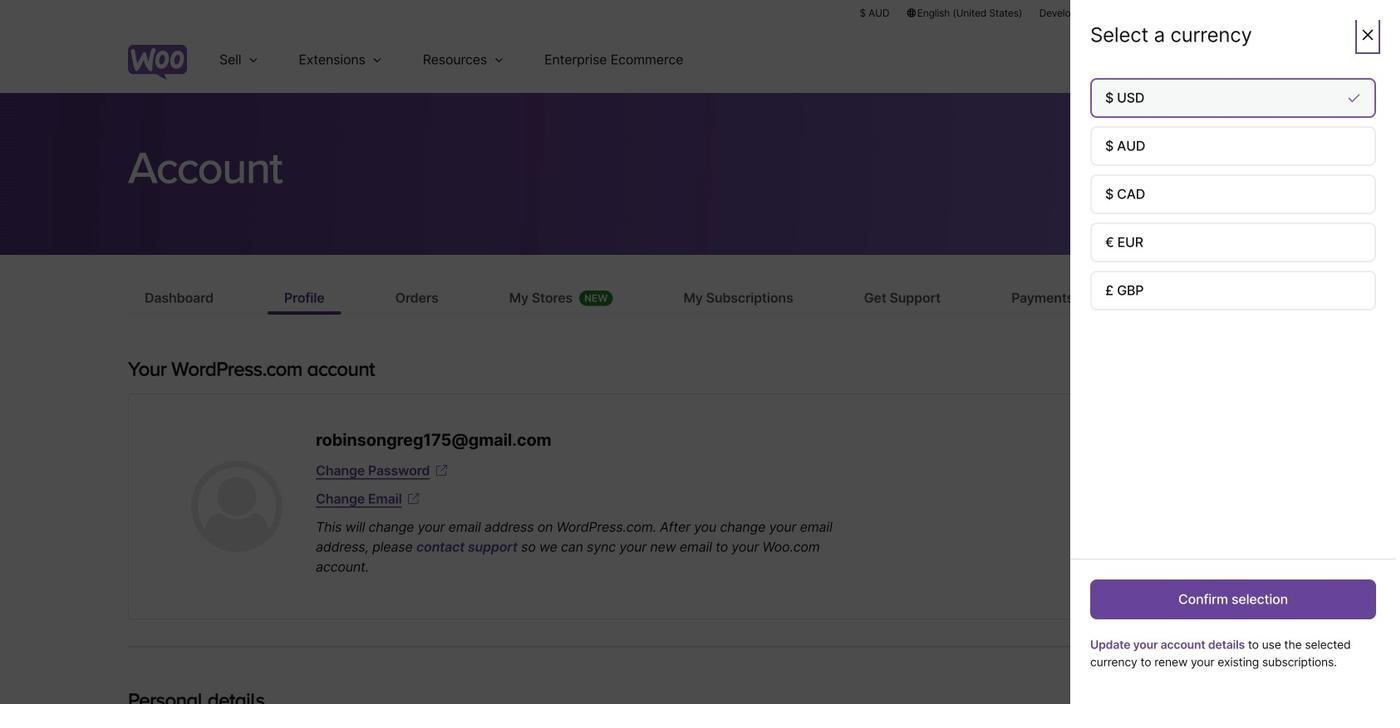 Task type: locate. For each thing, give the bounding box(es) containing it.
external link image
[[433, 463, 450, 479], [405, 491, 422, 508]]

close selector image
[[1359, 27, 1376, 43]]

1 vertical spatial external link image
[[405, 491, 422, 508]]

1 horizontal spatial external link image
[[433, 463, 450, 479]]

0 horizontal spatial external link image
[[405, 491, 422, 508]]

0 vertical spatial external link image
[[433, 463, 450, 479]]



Task type: describe. For each thing, give the bounding box(es) containing it.
service navigation menu element
[[1169, 33, 1268, 87]]

gravatar image image
[[191, 461, 283, 553]]

search image
[[1199, 47, 1226, 73]]

open account menu image
[[1241, 47, 1268, 73]]



